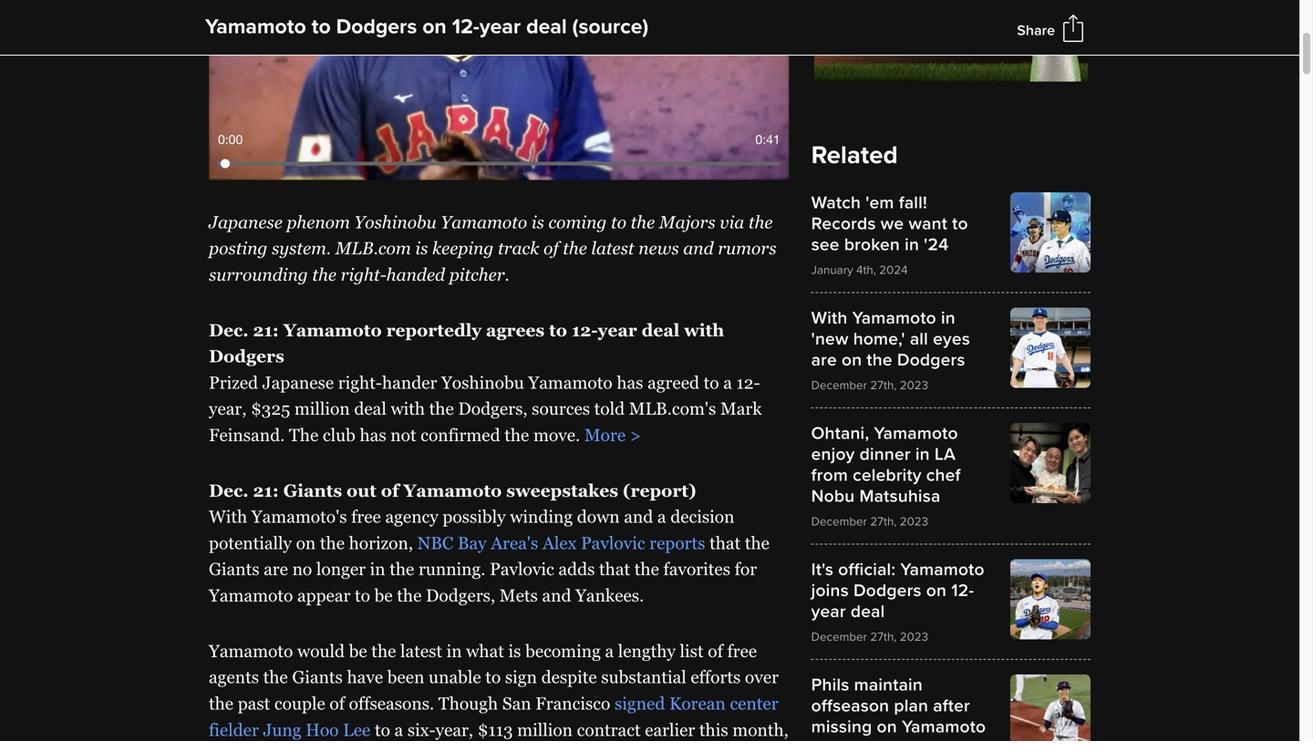 Task type: vqa. For each thing, say whether or not it's contained in the screenshot.
tertiary navigation element
no



Task type: describe. For each thing, give the bounding box(es) containing it.
agency
[[385, 507, 438, 527]]

the up past
[[263, 668, 288, 687]]

ohtani, yamamoto enjoy dinner in la from celebrity chef nobu matsuhisa element
[[811, 423, 1091, 529]]

and inside dec. 21: giants out of yamamoto sweepstakes (report) with yamamoto's free agency possibly winding down and a decision potentially on the horizon,
[[624, 507, 653, 527]]

have
[[347, 668, 383, 687]]

of right list
[[708, 641, 723, 661]]

it's official: yamamoto joins dodgers on 12- year deal december 27th, 2023
[[811, 559, 985, 645]]

lee
[[343, 720, 371, 740]]

2023 for matsuhisa
[[900, 514, 929, 529]]

december for the
[[811, 378, 867, 393]]

for
[[735, 560, 757, 579]]

from
[[811, 465, 848, 486]]

mark
[[720, 399, 762, 419]]

with inside 'with yamamoto in 'new home,' all eyes are on the dodgers december 27th, 2023'
[[811, 308, 848, 329]]

winding
[[510, 507, 573, 527]]

via
[[720, 212, 745, 232]]

dodgers inside dec. 21: yamamoto reportedly agrees to 12-year deal with dodgers prized japanese right-hander yoshinobu yamamoto has agreed to a 12- year, $325 million deal with the dodgers, sources told mlb.com's mark feinsand. the club has not confirmed the move.
[[209, 347, 284, 366]]

pavlovic inside that the giants are no longer in the running. pavlovic adds that the favorites for yamamoto appear to be the dodgers, mets and yankees.
[[490, 560, 554, 579]]

would
[[297, 641, 345, 661]]

1 vertical spatial has
[[360, 425, 386, 445]]

though
[[439, 694, 498, 714]]

27th, for matsuhisa
[[870, 514, 897, 529]]

mlb.com's
[[629, 399, 716, 419]]

jung
[[263, 720, 301, 740]]

appear
[[297, 586, 351, 606]]

not
[[391, 425, 416, 445]]

told
[[594, 399, 625, 419]]

over
[[745, 668, 779, 687]]

1 vertical spatial with
[[391, 399, 425, 419]]

are inside 'with yamamoto in 'new home,' all eyes are on the dodgers december 27th, 2023'
[[811, 350, 837, 371]]

the down horizon,
[[390, 560, 414, 579]]

1 vertical spatial that
[[599, 560, 630, 579]]

a inside 'yamamoto would be the latest in what is becoming a lengthy list of free agents the giants have been unable to sign despite substantial efforts over the past couple of offseasons. though san francisco'
[[605, 641, 614, 661]]

a inside dec. 21: yamamoto reportedly agrees to 12-year deal with dodgers prized japanese right-hander yoshinobu yamamoto has agreed to a 12- year, $325 million deal with the dodgers, sources told mlb.com's mark feinsand. the club has not confirmed the move.
[[724, 373, 732, 393]]

reportedly
[[386, 320, 482, 340]]

0:00
[[218, 132, 243, 147]]

of inside japanese phenom yoshinobu yamamoto is coming to the majors via the posting system. mlb.com is keeping track of the latest news and rumors surrounding the right-handed pitcher.
[[544, 239, 559, 258]]

official:
[[838, 559, 896, 580]]

giants for are
[[209, 560, 259, 579]]

the up confirmed
[[429, 399, 454, 419]]

agreed
[[648, 373, 700, 393]]

nbc bay area's alex pavlovic reports
[[417, 533, 705, 553]]

latest inside japanese phenom yoshinobu yamamoto is coming to the majors via the posting system. mlb.com is keeping track of the latest news and rumors surrounding the right-handed pitcher.
[[591, 239, 634, 258]]

dec. for dec. 21: giants out of yamamoto sweepstakes (report) with yamamoto's free agency possibly winding down and a decision potentially on the horizon,
[[209, 481, 249, 501]]

hander
[[382, 373, 437, 393]]

the up for
[[745, 533, 770, 553]]

lengthy
[[618, 641, 676, 661]]

possibly
[[443, 507, 506, 527]]

27th, for dodgers
[[870, 378, 897, 393]]

latest inside 'yamamoto would be the latest in what is becoming a lengthy list of free agents the giants have been unable to sign despite substantial efforts over the past couple of offseasons. though san francisco'
[[400, 641, 442, 661]]

un-mute (m) image
[[320, 166, 344, 185]]

the up fielder at bottom
[[209, 694, 234, 714]]

right- inside dec. 21: yamamoto reportedly agrees to 12-year deal with dodgers prized japanese right-hander yoshinobu yamamoto has agreed to a 12- year, $325 million deal with the dodgers, sources told mlb.com's mark feinsand. the club has not confirmed the move.
[[338, 373, 382, 393]]

of inside dec. 21: giants out of yamamoto sweepstakes (report) with yamamoto's free agency possibly winding down and a decision potentially on the horizon,
[[381, 481, 399, 501]]

list
[[680, 641, 704, 661]]

dodgers inside 'with yamamoto in 'new home,' all eyes are on the dodgers december 27th, 2023'
[[897, 350, 966, 371]]

yamamoto would be the latest in what is becoming a lengthy list of free agents the giants have been unable to sign despite substantial efforts over the past couple of offseasons. though san francisco
[[209, 641, 779, 714]]

on inside phils maintain offseason plan after missing on yamamoto
[[877, 717, 897, 738]]

couple
[[274, 694, 325, 714]]

missing
[[811, 717, 872, 738]]

the down reports
[[635, 560, 659, 579]]

>
[[630, 425, 641, 445]]

yoshinobu inside japanese phenom yoshinobu yamamoto is coming to the majors via the posting system. mlb.com is keeping track of the latest news and rumors surrounding the right-handed pitcher.
[[354, 212, 437, 232]]

are inside that the giants are no longer in the running. pavlovic adds that the favorites for yamamoto appear to be the dodgers, mets and yankees.
[[264, 560, 288, 579]]

21: for yamamoto
[[253, 320, 279, 340]]

'new
[[811, 329, 849, 350]]

broken
[[844, 234, 900, 255]]

the down 'system.'
[[312, 265, 337, 285]]

horizon,
[[349, 533, 413, 553]]

4th,
[[856, 262, 876, 278]]

celebrity
[[853, 465, 922, 486]]

it's
[[811, 559, 834, 580]]

12- inside it's official: yamamoto joins dodgers on 12- year deal december 27th, 2023
[[951, 580, 974, 601]]

chef
[[926, 465, 961, 486]]

0:41
[[756, 132, 780, 147]]

mlb media player group
[[209, 0, 790, 186]]

with inside dec. 21: giants out of yamamoto sweepstakes (report) with yamamoto's free agency possibly winding down and a decision potentially on the horizon,
[[209, 507, 247, 527]]

no
[[292, 560, 312, 579]]

fielder
[[209, 720, 259, 740]]

dodgers, inside that the giants are no longer in the running. pavlovic adds that the favorites for yamamoto appear to be the dodgers, mets and yankees.
[[426, 586, 495, 606]]

system.
[[272, 239, 331, 258]]

phils maintain offseason plan after missing on yamamoto element
[[811, 675, 1091, 742]]

the left move.
[[505, 425, 529, 445]]

the down coming
[[563, 239, 587, 258]]

ohtani, yamamoto enjoy dinner in la from celebrity chef nobu matsuhisa december 27th, 2023
[[811, 423, 961, 529]]

dec. for dec. 21: yamamoto reportedly agrees to 12-year deal with dodgers prized japanese right-hander yoshinobu yamamoto has agreed to a 12- year, $325 million deal with the dodgers, sources told mlb.com's mark feinsand. the club has not confirmed the move.
[[209, 320, 249, 340]]

after
[[933, 696, 970, 717]]

yamamoto's
[[252, 507, 347, 527]]

volume slider
[[358, 171, 445, 180]]

dec. 21: yamamoto reportedly agrees to 12-year deal with dodgers prized japanese right-hander yoshinobu yamamoto has agreed to a 12- year, $325 million deal with the dodgers, sources told mlb.com's mark feinsand. the club has not confirmed the move.
[[209, 320, 762, 445]]

more
[[584, 425, 626, 445]]

we
[[881, 213, 904, 234]]

yoshinobu inside dec. 21: yamamoto reportedly agrees to 12-year deal with dodgers prized japanese right-hander yoshinobu yamamoto has agreed to a 12- year, $325 million deal with the dodgers, sources told mlb.com's mark feinsand. the club has not confirmed the move.
[[441, 373, 524, 393]]

favorites
[[664, 560, 731, 579]]

phenom
[[287, 212, 350, 232]]

been
[[387, 668, 425, 687]]

see
[[811, 234, 840, 255]]

efforts
[[691, 668, 741, 687]]

to inside to a six-year, $113 million contract earlier this month,
[[375, 720, 390, 740]]

that the giants are no longer in the running. pavlovic adds that the favorites for yamamoto appear to be the dodgers, mets and yankees.
[[209, 533, 770, 606]]

with yamamoto in 'new home,' all eyes are on the dodgers december 27th, 2023
[[811, 308, 970, 393]]

japanese phenom yoshinobu yamamoto is coming to the majors via the posting system. mlb.com is keeping track of the latest news and rumors surrounding the right-handed pitcher.
[[209, 212, 777, 285]]

watch 'em fall! records we want to see broken in '24 element
[[811, 192, 1091, 278]]

1 horizontal spatial that
[[710, 533, 741, 553]]

current time: 0:00 element
[[218, 130, 243, 149]]

the inside dec. 21: giants out of yamamoto sweepstakes (report) with yamamoto's free agency possibly winding down and a decision potentially on the horizon,
[[320, 533, 345, 553]]

to inside 'yamamoto would be the latest in what is becoming a lengthy list of free agents the giants have been unable to sign despite substantial efforts over the past couple of offseasons. though san francisco'
[[485, 668, 501, 687]]

fall!
[[899, 192, 927, 213]]

(report)
[[623, 481, 696, 501]]

in inside that the giants are no longer in the running. pavlovic adds that the favorites for yamamoto appear to be the dodgers, mets and yankees.
[[370, 560, 385, 579]]

more > link
[[584, 425, 641, 445]]

feinsand.
[[209, 425, 285, 445]]

joins
[[811, 580, 849, 601]]

deal up agreed
[[642, 320, 680, 340]]

japanese inside dec. 21: yamamoto reportedly agrees to 12-year deal with dodgers prized japanese right-hander yoshinobu yamamoto has agreed to a 12- year, $325 million deal with the dodgers, sources told mlb.com's mark feinsand. the club has not confirmed the move.
[[262, 373, 334, 393]]

0 vertical spatial with
[[684, 320, 724, 340]]

year, inside to a six-year, $113 million contract earlier this month,
[[436, 720, 473, 740]]

yamamoto inside that the giants are no longer in the running. pavlovic adds that the favorites for yamamoto appear to be the dodgers, mets and yankees.
[[209, 586, 293, 606]]

substantial
[[601, 668, 687, 687]]

japanese inside japanese phenom yoshinobu yamamoto is coming to the majors via the posting system. mlb.com is keeping track of the latest news and rumors surrounding the right-handed pitcher.
[[209, 212, 283, 232]]

running.
[[419, 560, 486, 579]]

to inside that the giants are no longer in the running. pavlovic adds that the favorites for yamamoto appear to be the dodgers, mets and yankees.
[[355, 586, 370, 606]]

hoo
[[306, 720, 339, 740]]

share
[[1017, 22, 1055, 39]]

prized
[[209, 373, 258, 393]]

subtitles/closed captions (c) image
[[713, 166, 738, 185]]

be inside 'yamamoto would be the latest in what is becoming a lengthy list of free agents the giants have been unable to sign despite substantial efforts over the past couple of offseasons. though san francisco'
[[349, 641, 367, 661]]

nbc
[[417, 533, 454, 553]]

and inside that the giants are no longer in the running. pavlovic adds that the favorites for yamamoto appear to be the dodgers, mets and yankees.
[[542, 586, 571, 606]]

dec. 21: giants out of yamamoto sweepstakes (report) with yamamoto's free agency possibly winding down and a decision potentially on the horizon,
[[209, 481, 735, 553]]

year, inside dec. 21: yamamoto reportedly agrees to 12-year deal with dodgers prized japanese right-hander yoshinobu yamamoto has agreed to a 12- year, $325 million deal with the dodgers, sources told mlb.com's mark feinsand. the club has not confirmed the move.
[[209, 399, 247, 419]]

in inside 'yamamoto would be the latest in what is becoming a lengthy list of free agents the giants have been unable to sign despite substantial efforts over the past couple of offseasons. though san francisco'
[[447, 641, 462, 661]]

2023 for dodgers
[[900, 378, 929, 393]]

$113
[[478, 720, 513, 740]]

with yamamoto in 'new home,' all eyes are on the dodgers element
[[811, 308, 1091, 393]]

dodgers, inside dec. 21: yamamoto reportedly agrees to 12-year deal with dodgers prized japanese right-hander yoshinobu yamamoto has agreed to a 12- year, $325 million deal with the dodgers, sources told mlb.com's mark feinsand. the club has not confirmed the move.
[[458, 399, 528, 419]]

matsuhisa
[[860, 486, 941, 507]]

korean
[[669, 694, 726, 714]]

1 vertical spatial is
[[415, 239, 428, 258]]

posting
[[209, 239, 268, 258]]

deal inside it's official: yamamoto joins dodgers on 12- year deal december 27th, 2023
[[851, 601, 885, 622]]

million inside to a six-year, $113 million contract earlier this month,
[[517, 720, 573, 740]]

phils maintain offseason plan after missing on yamamoto
[[811, 675, 986, 738]]

the down "running."
[[397, 586, 422, 606]]

yamamoto inside japanese phenom yoshinobu yamamoto is coming to the majors via the posting system. mlb.com is keeping track of the latest news and rumors surrounding the right-handed pitcher.
[[441, 212, 527, 232]]

area's
[[491, 533, 538, 553]]

a inside to a six-year, $113 million contract earlier this month,
[[395, 720, 403, 740]]

advertisement region
[[814, 0, 1088, 81]]

signed
[[615, 694, 665, 714]]

handed
[[387, 265, 445, 285]]



Task type: locate. For each thing, give the bounding box(es) containing it.
1 horizontal spatial free
[[727, 641, 757, 661]]

giants down the potentially
[[209, 560, 259, 579]]

1 vertical spatial 2023
[[900, 514, 929, 529]]

1 vertical spatial with
[[209, 507, 247, 527]]

decision
[[671, 507, 735, 527]]

to a six-year, $113 million contract earlier this month,
[[209, 720, 789, 742]]

dec. up prized
[[209, 320, 249, 340]]

december down the nobu
[[811, 514, 867, 529]]

despite
[[541, 668, 597, 687]]

that up yankees.
[[599, 560, 630, 579]]

3 27th, from the top
[[870, 630, 897, 645]]

free up the over
[[727, 641, 757, 661]]

and down (report)
[[624, 507, 653, 527]]

right-
[[341, 265, 387, 285], [338, 373, 382, 393]]

0 vertical spatial and
[[683, 239, 714, 258]]

the
[[631, 212, 655, 232], [749, 212, 773, 232], [563, 239, 587, 258], [312, 265, 337, 285], [867, 350, 893, 371], [429, 399, 454, 419], [505, 425, 529, 445], [320, 533, 345, 553], [745, 533, 770, 553], [390, 560, 414, 579], [635, 560, 659, 579], [397, 586, 422, 606], [371, 641, 396, 661], [263, 668, 288, 687], [209, 694, 234, 714]]

a left lengthy
[[605, 641, 614, 661]]

0 vertical spatial giants
[[283, 481, 342, 501]]

1 horizontal spatial year,
[[436, 720, 473, 740]]

'em
[[866, 192, 894, 213]]

21: for giants
[[253, 481, 279, 501]]

pavlovic up mets
[[490, 560, 554, 579]]

pavlovic down down
[[581, 533, 645, 553]]

dodgers,
[[458, 399, 528, 419], [426, 586, 495, 606]]

has left not
[[360, 425, 386, 445]]

is inside 'yamamoto would be the latest in what is becoming a lengthy list of free agents the giants have been unable to sign despite substantial efforts over the past couple of offseasons. though san francisco'
[[509, 641, 521, 661]]

la
[[935, 444, 956, 465]]

latest up been
[[400, 641, 442, 661]]

right- inside japanese phenom yoshinobu yamamoto is coming to the majors via the posting system. mlb.com is keeping track of the latest news and rumors surrounding the right-handed pitcher.
[[341, 265, 387, 285]]

sources
[[532, 399, 590, 419]]

0 vertical spatial that
[[710, 533, 741, 553]]

3 2023 from the top
[[900, 630, 929, 645]]

1 27th, from the top
[[870, 378, 897, 393]]

yankees.
[[576, 586, 644, 606]]

yamamoto inside 'with yamamoto in 'new home,' all eyes are on the dodgers december 27th, 2023'
[[852, 308, 937, 329]]

27th, up maintain
[[870, 630, 897, 645]]

2 horizontal spatial year
[[811, 601, 846, 622]]

2 vertical spatial year
[[811, 601, 846, 622]]

million inside dec. 21: yamamoto reportedly agrees to 12-year deal with dodgers prized japanese right-hander yoshinobu yamamoto has agreed to a 12- year, $325 million deal with the dodgers, sources told mlb.com's mark feinsand. the club has not confirmed the move.
[[294, 399, 350, 419]]

dodgers, down "running."
[[426, 586, 495, 606]]

2 21: from the top
[[253, 481, 279, 501]]

yamamoto
[[205, 14, 306, 40], [441, 212, 527, 232], [852, 308, 937, 329], [283, 320, 382, 340], [528, 373, 613, 393], [874, 423, 958, 444], [403, 481, 502, 501], [901, 559, 985, 580], [209, 586, 293, 606], [209, 641, 293, 661], [902, 717, 986, 738]]

december inside 'with yamamoto in 'new home,' all eyes are on the dodgers december 27th, 2023'
[[811, 378, 867, 393]]

giants for out
[[283, 481, 342, 501]]

year for reportedly
[[598, 320, 637, 340]]

giants inside that the giants are no longer in the running. pavlovic adds that the favorites for yamamoto appear to be the dodgers, mets and yankees.
[[209, 560, 259, 579]]

year,
[[209, 399, 247, 419], [436, 720, 473, 740]]

mets
[[500, 586, 538, 606]]

the up have
[[371, 641, 396, 661]]

1 2023 from the top
[[900, 378, 929, 393]]

0 vertical spatial million
[[294, 399, 350, 419]]

21: down surrounding
[[253, 320, 279, 340]]

giants inside 'yamamoto would be the latest in what is becoming a lengthy list of free agents the giants have been unable to sign despite substantial efforts over the past couple of offseasons. though san francisco'
[[292, 668, 343, 687]]

bay
[[458, 533, 487, 553]]

1 horizontal spatial with
[[684, 320, 724, 340]]

0 horizontal spatial year
[[480, 14, 521, 40]]

2 horizontal spatial and
[[683, 239, 714, 258]]

in right "all"
[[941, 308, 956, 329]]

forward 15 seconds image
[[283, 166, 305, 185]]

it's official: yamamoto joins dodgers on 12-year deal element
[[811, 559, 1091, 645]]

with
[[811, 308, 848, 329], [209, 507, 247, 527]]

that up for
[[710, 533, 741, 553]]

december down joins
[[811, 630, 867, 645]]

1 horizontal spatial million
[[517, 720, 573, 740]]

on inside it's official: yamamoto joins dodgers on 12- year deal december 27th, 2023
[[926, 580, 947, 601]]

past
[[238, 694, 270, 714]]

unable
[[429, 668, 481, 687]]

1 vertical spatial japanese
[[262, 373, 334, 393]]

dec. inside dec. 21: yamamoto reportedly agrees to 12-year deal with dodgers prized japanese right-hander yoshinobu yamamoto has agreed to a 12- year, $325 million deal with the dodgers, sources told mlb.com's mark feinsand. the club has not confirmed the move.
[[209, 320, 249, 340]]

0 vertical spatial year
[[480, 14, 521, 40]]

club
[[323, 425, 356, 445]]

duration: 0:41 element
[[756, 130, 780, 149]]

27th, inside it's official: yamamoto joins dodgers on 12- year deal december 27th, 2023
[[870, 630, 897, 645]]

what
[[466, 641, 504, 661]]

japanese up $325
[[262, 373, 334, 393]]

0 horizontal spatial latest
[[400, 641, 442, 661]]

giants down would
[[292, 668, 343, 687]]

27th, inside ohtani, yamamoto enjoy dinner in la from celebrity chef nobu matsuhisa december 27th, 2023
[[870, 514, 897, 529]]

yamamoto inside ohtani, yamamoto enjoy dinner in la from celebrity chef nobu matsuhisa december 27th, 2023
[[874, 423, 958, 444]]

december inside ohtani, yamamoto enjoy dinner in la from celebrity chef nobu matsuhisa december 27th, 2023
[[811, 514, 867, 529]]

more >
[[584, 425, 641, 445]]

free down out
[[351, 507, 381, 527]]

2023 down matsuhisa
[[900, 514, 929, 529]]

pause (space) image
[[257, 166, 268, 185]]

free inside dec. 21: giants out of yamamoto sweepstakes (report) with yamamoto's free agency possibly winding down and a decision potentially on the horizon,
[[351, 507, 381, 527]]

phils
[[811, 675, 850, 696]]

1 vertical spatial and
[[624, 507, 653, 527]]

1 vertical spatial dodgers,
[[426, 586, 495, 606]]

confirmed
[[421, 425, 500, 445]]

in left la
[[916, 444, 930, 465]]

21: inside dec. 21: giants out of yamamoto sweepstakes (report) with yamamoto's free agency possibly winding down and a decision potentially on the horizon,
[[253, 481, 279, 501]]

dodgers
[[336, 14, 417, 40], [209, 347, 284, 366], [897, 350, 966, 371], [854, 580, 922, 601]]

yamamoto inside phils maintain offseason plan after missing on yamamoto
[[902, 717, 986, 738]]

1 vertical spatial latest
[[400, 641, 442, 661]]

1 horizontal spatial has
[[617, 373, 643, 393]]

(source)
[[572, 14, 649, 40]]

3 december from the top
[[811, 630, 867, 645]]

be inside that the giants are no longer in the running. pavlovic adds that the favorites for yamamoto appear to be the dodgers, mets and yankees.
[[375, 586, 393, 606]]

in down horizon,
[[370, 560, 385, 579]]

27th, inside 'with yamamoto in 'new home,' all eyes are on the dodgers december 27th, 2023'
[[870, 378, 897, 393]]

dodgers inside it's official: yamamoto joins dodgers on 12- year deal december 27th, 2023
[[854, 580, 922, 601]]

yamamoto inside 'yamamoto would be the latest in what is becoming a lengthy list of free agents the giants have been unable to sign despite substantial efforts over the past couple of offseasons. though san francisco'
[[209, 641, 293, 661]]

in inside ohtani, yamamoto enjoy dinner in la from celebrity chef nobu matsuhisa december 27th, 2023
[[916, 444, 930, 465]]

1 horizontal spatial are
[[811, 350, 837, 371]]

to inside japanese phenom yoshinobu yamamoto is coming to the majors via the posting system. mlb.com is keeping track of the latest news and rumors surrounding the right-handed pitcher.
[[611, 212, 627, 232]]

fullscreen (f) image
[[753, 166, 778, 185]]

2023 inside 'with yamamoto in 'new home,' all eyes are on the dodgers december 27th, 2023'
[[900, 378, 929, 393]]

1 horizontal spatial be
[[375, 586, 393, 606]]

1 horizontal spatial and
[[624, 507, 653, 527]]

2024
[[879, 262, 908, 278]]

deal down official:
[[851, 601, 885, 622]]

coming
[[549, 212, 607, 232]]

the left "all"
[[867, 350, 893, 371]]

0 vertical spatial free
[[351, 507, 381, 527]]

2 dec. from the top
[[209, 481, 249, 501]]

'24
[[924, 234, 949, 255]]

and inside japanese phenom yoshinobu yamamoto is coming to the majors via the posting system. mlb.com is keeping track of the latest news and rumors surrounding the right-handed pitcher.
[[683, 239, 714, 258]]

be up have
[[349, 641, 367, 661]]

in inside watch 'em fall! records we want to see broken in '24 january 4th, 2024
[[905, 234, 919, 255]]

21: inside dec. 21: yamamoto reportedly agrees to 12-year deal with dodgers prized japanese right-hander yoshinobu yamamoto has agreed to a 12- year, $325 million deal with the dodgers, sources told mlb.com's mark feinsand. the club has not confirmed the move.
[[253, 320, 279, 340]]

dodgers, up confirmed
[[458, 399, 528, 419]]

of right out
[[381, 481, 399, 501]]

1 vertical spatial december
[[811, 514, 867, 529]]

2 vertical spatial december
[[811, 630, 867, 645]]

deal left (source)
[[526, 14, 567, 40]]

0 horizontal spatial with
[[391, 399, 425, 419]]

to
[[312, 14, 331, 40], [611, 212, 627, 232], [952, 213, 968, 234], [549, 320, 567, 340], [704, 373, 719, 393], [355, 586, 370, 606], [485, 668, 501, 687], [375, 720, 390, 740]]

0 vertical spatial is
[[532, 212, 544, 232]]

the up longer on the left bottom
[[320, 533, 345, 553]]

the
[[289, 425, 319, 445]]

plan
[[894, 696, 929, 717]]

right- up club
[[338, 373, 382, 393]]

dinner
[[860, 444, 911, 465]]

1 horizontal spatial with
[[811, 308, 848, 329]]

1 dec. from the top
[[209, 320, 249, 340]]

2 2023 from the top
[[900, 514, 929, 529]]

0 vertical spatial dec.
[[209, 320, 249, 340]]

seek slider slider
[[218, 159, 780, 168]]

1 vertical spatial year,
[[436, 720, 473, 740]]

1 vertical spatial million
[[517, 720, 573, 740]]

0 vertical spatial with
[[811, 308, 848, 329]]

0 horizontal spatial and
[[542, 586, 571, 606]]

december for nobu
[[811, 514, 867, 529]]

million
[[294, 399, 350, 419], [517, 720, 573, 740]]

yoshinobu up mlb.com
[[354, 212, 437, 232]]

down
[[577, 507, 620, 527]]

1 vertical spatial year
[[598, 320, 637, 340]]

back 15 seconds image
[[220, 166, 242, 185]]

1 december from the top
[[811, 378, 867, 393]]

out
[[347, 481, 377, 501]]

sweepstakes
[[506, 481, 618, 501]]

this
[[699, 720, 728, 740]]

year inside dec. 21: yamamoto reportedly agrees to 12-year deal with dodgers prized japanese right-hander yoshinobu yamamoto has agreed to a 12- year, $325 million deal with the dodgers, sources told mlb.com's mark feinsand. the club has not confirmed the move.
[[598, 320, 637, 340]]

of right track
[[544, 239, 559, 258]]

related
[[811, 140, 898, 170]]

with up the potentially
[[209, 507, 247, 527]]

0 vertical spatial are
[[811, 350, 837, 371]]

are left home,' at the top of the page
[[811, 350, 837, 371]]

2023 down "all"
[[900, 378, 929, 393]]

0 vertical spatial yoshinobu
[[354, 212, 437, 232]]

1 horizontal spatial pavlovic
[[581, 533, 645, 553]]

27th,
[[870, 378, 897, 393], [870, 514, 897, 529], [870, 630, 897, 645]]

1 vertical spatial giants
[[209, 560, 259, 579]]

0 vertical spatial dodgers,
[[458, 399, 528, 419]]

month,
[[733, 720, 789, 740]]

free
[[351, 507, 381, 527], [727, 641, 757, 661]]

million up club
[[294, 399, 350, 419]]

0 vertical spatial has
[[617, 373, 643, 393]]

are
[[811, 350, 837, 371], [264, 560, 288, 579]]

six-
[[408, 720, 436, 740]]

the right 'via'
[[749, 212, 773, 232]]

enjoy
[[811, 444, 855, 465]]

1 horizontal spatial year
[[598, 320, 637, 340]]

is up sign
[[509, 641, 521, 661]]

the inside 'with yamamoto in 'new home,' all eyes are on the dodgers december 27th, 2023'
[[867, 350, 893, 371]]

0 horizontal spatial year,
[[209, 399, 247, 419]]

is up handed on the left top of the page
[[415, 239, 428, 258]]

are left no
[[264, 560, 288, 579]]

home,'
[[853, 329, 905, 350]]

december inside it's official: yamamoto joins dodgers on 12- year deal december 27th, 2023
[[811, 630, 867, 645]]

surrounding
[[209, 265, 308, 285]]

0 horizontal spatial free
[[351, 507, 381, 527]]

2 vertical spatial 2023
[[900, 630, 929, 645]]

1 horizontal spatial is
[[509, 641, 521, 661]]

2 27th, from the top
[[870, 514, 897, 529]]

longer
[[316, 560, 366, 579]]

0 vertical spatial pavlovic
[[581, 533, 645, 553]]

signed korean center fielder jung hoo lee link
[[209, 694, 779, 740]]

the up news on the top
[[631, 212, 655, 232]]

0 horizontal spatial are
[[264, 560, 288, 579]]

a down (report)
[[658, 507, 666, 527]]

pitcher.
[[449, 265, 510, 285]]

dec.
[[209, 320, 249, 340], [209, 481, 249, 501]]

with down hander
[[391, 399, 425, 419]]

0 vertical spatial be
[[375, 586, 393, 606]]

giants inside dec. 21: giants out of yamamoto sweepstakes (report) with yamamoto's free agency possibly winding down and a decision potentially on the horizon,
[[283, 481, 342, 501]]

right- down mlb.com
[[341, 265, 387, 285]]

1 vertical spatial yoshinobu
[[441, 373, 524, 393]]

27th, down matsuhisa
[[870, 514, 897, 529]]

a left six-
[[395, 720, 403, 740]]

0 vertical spatial 27th,
[[870, 378, 897, 393]]

0 horizontal spatial million
[[294, 399, 350, 419]]

2 horizontal spatial is
[[532, 212, 544, 232]]

2 vertical spatial and
[[542, 586, 571, 606]]

with up agreed
[[684, 320, 724, 340]]

has up told
[[617, 373, 643, 393]]

volume image
[[358, 171, 367, 180]]

in left the '24
[[905, 234, 919, 255]]

2 vertical spatial giants
[[292, 668, 343, 687]]

0 vertical spatial 2023
[[900, 378, 929, 393]]

reports
[[650, 533, 705, 553]]

2 december from the top
[[811, 514, 867, 529]]

records
[[811, 213, 876, 234]]

track
[[498, 239, 539, 258]]

yamamoto inside dec. 21: giants out of yamamoto sweepstakes (report) with yamamoto's free agency possibly winding down and a decision potentially on the horizon,
[[403, 481, 502, 501]]

1 vertical spatial are
[[264, 560, 288, 579]]

december down the 'new
[[811, 378, 867, 393]]

1 21: from the top
[[253, 320, 279, 340]]

is up track
[[532, 212, 544, 232]]

of up hoo
[[330, 694, 345, 714]]

phils maintain offseason plan after missing on yamamoto link
[[811, 675, 1091, 742]]

27th, down home,' at the top of the page
[[870, 378, 897, 393]]

1 vertical spatial right-
[[338, 373, 382, 393]]

1 vertical spatial pavlovic
[[490, 560, 554, 579]]

and down 'majors'
[[683, 239, 714, 258]]

1 vertical spatial 27th,
[[870, 514, 897, 529]]

dec. up the potentially
[[209, 481, 249, 501]]

free inside 'yamamoto would be the latest in what is becoming a lengthy list of free agents the giants have been unable to sign despite substantial efforts over the past couple of offseasons. though san francisco'
[[727, 641, 757, 661]]

0 vertical spatial japanese
[[209, 212, 283, 232]]

sign
[[505, 668, 537, 687]]

watch
[[811, 192, 861, 213]]

nobu
[[811, 486, 855, 507]]

1 horizontal spatial yoshinobu
[[441, 373, 524, 393]]

deal up club
[[354, 399, 387, 419]]

and down adds
[[542, 586, 571, 606]]

a inside dec. 21: giants out of yamamoto sweepstakes (report) with yamamoto's free agency possibly winding down and a decision potentially on the horizon,
[[658, 507, 666, 527]]

year inside it's official: yamamoto joins dodgers on 12- year deal december 27th, 2023
[[811, 601, 846, 622]]

0 horizontal spatial with
[[209, 507, 247, 527]]

1 vertical spatial free
[[727, 641, 757, 661]]

0 vertical spatial december
[[811, 378, 867, 393]]

yoshinobu up confirmed
[[441, 373, 524, 393]]

rumors
[[718, 239, 777, 258]]

year, down though at the left of the page
[[436, 720, 473, 740]]

2 vertical spatial is
[[509, 641, 521, 661]]

0 vertical spatial 21:
[[253, 320, 279, 340]]

giants
[[283, 481, 342, 501], [209, 560, 259, 579], [292, 668, 343, 687]]

0 vertical spatial year,
[[209, 399, 247, 419]]

2023 inside ohtani, yamamoto enjoy dinner in la from celebrity chef nobu matsuhisa december 27th, 2023
[[900, 514, 929, 529]]

alex
[[543, 533, 577, 553]]

on inside dec. 21: giants out of yamamoto sweepstakes (report) with yamamoto's free agency possibly winding down and a decision potentially on the horizon,
[[296, 533, 316, 553]]

0 vertical spatial right-
[[341, 265, 387, 285]]

dec. inside dec. 21: giants out of yamamoto sweepstakes (report) with yamamoto's free agency possibly winding down and a decision potentially on the horizon,
[[209, 481, 249, 501]]

21: up yamamoto's
[[253, 481, 279, 501]]

keeping
[[432, 239, 494, 258]]

year, down prized
[[209, 399, 247, 419]]

becoming
[[525, 641, 601, 661]]

with down january
[[811, 308, 848, 329]]

1 vertical spatial dec.
[[209, 481, 249, 501]]

yamamoto inside it's official: yamamoto joins dodgers on 12- year deal december 27th, 2023
[[901, 559, 985, 580]]

in inside 'with yamamoto in 'new home,' all eyes are on the dodgers december 27th, 2023'
[[941, 308, 956, 329]]

latest down coming
[[591, 239, 634, 258]]

1 horizontal spatial latest
[[591, 239, 634, 258]]

news
[[639, 239, 679, 258]]

1 vertical spatial be
[[349, 641, 367, 661]]

0 horizontal spatial is
[[415, 239, 428, 258]]

in up unable
[[447, 641, 462, 661]]

watch 'em fall! records we want to see broken in '24 january 4th, 2024
[[811, 192, 968, 278]]

year for joins
[[811, 601, 846, 622]]

giants up yamamoto's
[[283, 481, 342, 501]]

0 horizontal spatial has
[[360, 425, 386, 445]]

0 horizontal spatial pavlovic
[[490, 560, 554, 579]]

0 vertical spatial latest
[[591, 239, 634, 258]]

2023 up maintain
[[900, 630, 929, 645]]

0 horizontal spatial that
[[599, 560, 630, 579]]

0 horizontal spatial yoshinobu
[[354, 212, 437, 232]]

offseasons.
[[349, 694, 434, 714]]

2 vertical spatial 27th,
[[870, 630, 897, 645]]

be down horizon,
[[375, 586, 393, 606]]

million down "francisco"
[[517, 720, 573, 740]]

1 vertical spatial 21:
[[253, 481, 279, 501]]

on inside 'with yamamoto in 'new home,' all eyes are on the dodgers december 27th, 2023'
[[842, 350, 862, 371]]

to inside watch 'em fall! records we want to see broken in '24 january 4th, 2024
[[952, 213, 968, 234]]

0 horizontal spatial be
[[349, 641, 367, 661]]

japanese up posting
[[209, 212, 283, 232]]

a up 'mark'
[[724, 373, 732, 393]]

2023 inside it's official: yamamoto joins dodgers on 12- year deal december 27th, 2023
[[900, 630, 929, 645]]

eyes
[[933, 329, 970, 350]]



